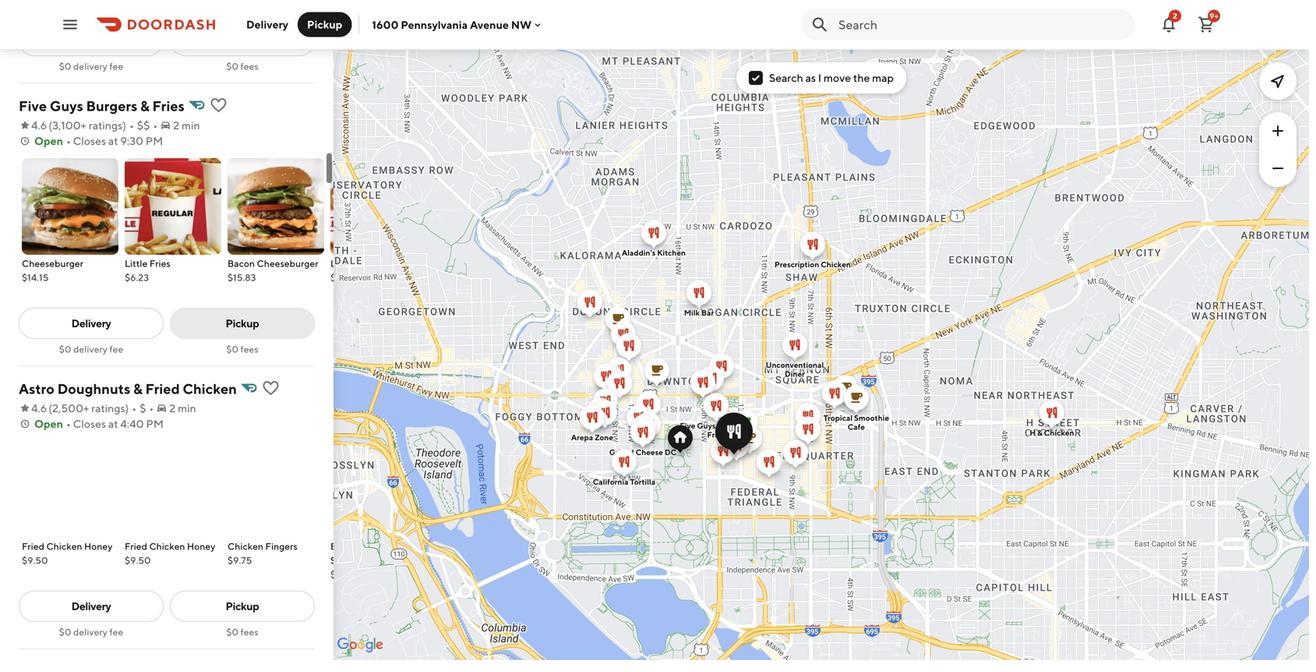 Task type: describe. For each thing, give the bounding box(es) containing it.
little
[[125, 258, 148, 269]]

chicken fingers $9.75
[[228, 541, 298, 566]]

delivery for astro doughnuts & fried chicken
[[71, 600, 111, 613]]

i
[[818, 71, 822, 84]]

fees for chicken
[[241, 627, 259, 638]]

2 $9.50 from the left
[[125, 555, 151, 566]]

4.6 for astro
[[31, 402, 47, 415]]

ratings for doughnuts
[[91, 402, 125, 415]]

notification bell image
[[1160, 15, 1178, 34]]

zoom in image
[[1269, 122, 1288, 140]]

zoom out image
[[1269, 159, 1288, 178]]

open menu image
[[61, 15, 79, 34]]

2 min for chicken
[[169, 402, 196, 415]]

$0 delivery fee for guys
[[59, 344, 123, 355]]

1 delivery from the top
[[73, 61, 108, 72]]

1600 pennsylvania avenue nw button
[[372, 18, 544, 31]]

pickup for five guys burgers & fries
[[226, 317, 259, 330]]

click to add this store to your saved list image for astro doughnuts & fried chicken
[[262, 379, 280, 397]]

$0 fees for chicken
[[226, 627, 259, 638]]

five guys burgers & fries
[[19, 97, 185, 114]]

fries inside little fries $6.23
[[150, 258, 171, 269]]

• $
[[132, 402, 146, 415]]

$15.83
[[228, 272, 256, 283]]

ratings for guys
[[89, 119, 123, 132]]

delivery button
[[237, 12, 298, 37]]

• right the $$ at the left top
[[153, 119, 158, 132]]

9+
[[1210, 11, 1219, 20]]

cheeseburger image
[[22, 158, 118, 255]]

• left $
[[132, 402, 137, 415]]

burgers
[[86, 97, 137, 114]]

five
[[19, 97, 47, 114]]

0 vertical spatial 2
[[1173, 11, 1178, 20]]

1 fee from the top
[[109, 61, 123, 72]]

$$
[[137, 119, 150, 132]]

chicken inside "chicken fingers $9.75"
[[228, 541, 263, 552]]

the
[[853, 71, 870, 84]]

pm for &
[[146, 134, 163, 147]]

guys
[[50, 97, 83, 114]]

move
[[824, 71, 851, 84]]

search as i move the map
[[769, 71, 894, 84]]

cheeseburger $14.15
[[22, 258, 83, 283]]

2 min for fries
[[173, 119, 200, 132]]

open • closes at 9:30 pm
[[34, 134, 163, 147]]

1 fees from the top
[[241, 61, 259, 72]]

1 cheeseburger from the left
[[22, 258, 83, 269]]

$6.23
[[125, 272, 149, 283]]

( for astro
[[49, 402, 52, 415]]

$9.75
[[228, 555, 252, 566]]

1600 pennsylvania avenue nw
[[372, 18, 532, 31]]

• down 2,500+
[[66, 417, 71, 430]]

) for &
[[125, 402, 129, 415]]

pickup link for astro doughnuts & fried chicken
[[170, 591, 315, 622]]

9+ button
[[1191, 9, 1222, 40]]

delivery for guys
[[73, 344, 108, 355]]

min for chicken
[[178, 402, 196, 415]]

bacon cheeseburger $15.83
[[228, 258, 318, 283]]

2,500+
[[52, 402, 89, 415]]

open for astro
[[34, 417, 63, 430]]

4:40
[[120, 417, 144, 430]]

9:30
[[120, 134, 143, 147]]

closes for doughnuts
[[73, 417, 106, 430]]

map region
[[283, 0, 1309, 660]]

• $$
[[129, 119, 150, 132]]



Task type: locate. For each thing, give the bounding box(es) containing it.
2 pickup link from the top
[[170, 591, 315, 622]]

closes for guys
[[73, 134, 106, 147]]

Store search: begin typing to search for stores available on DoorDash text field
[[839, 16, 1125, 33]]

delivery link
[[19, 308, 164, 339], [19, 591, 164, 622]]

• left the $$ at the left top
[[129, 119, 134, 132]]

0 vertical spatial at
[[108, 134, 118, 147]]

1 vertical spatial at
[[108, 417, 118, 430]]

0 vertical spatial $0 delivery fee
[[59, 61, 123, 72]]

fees down '$9.75'
[[241, 627, 259, 638]]

aladdin's
[[622, 248, 656, 257], [622, 248, 656, 257]]

1 4.6 from the top
[[31, 119, 47, 132]]

grilled
[[609, 448, 634, 457], [609, 448, 634, 457]]

pickup down '$9.75'
[[226, 600, 259, 613]]

dc
[[665, 448, 677, 457], [665, 448, 677, 457]]

0 vertical spatial delivery link
[[19, 308, 164, 339]]

0 horizontal spatial $9.50
[[22, 555, 48, 566]]

pickup link
[[170, 308, 315, 339], [170, 591, 315, 622]]

2 $0 fees from the top
[[226, 344, 259, 355]]

2 open from the top
[[34, 417, 63, 430]]

closes down ( 2,500+ ratings )
[[73, 417, 106, 430]]

1 vertical spatial $0 delivery fee
[[59, 344, 123, 355]]

delivery link for doughnuts
[[19, 591, 164, 622]]

zone
[[595, 433, 613, 442], [595, 433, 613, 442]]

open • closes at 4:40 pm
[[34, 417, 164, 430]]

aladdin's kitchen prescription chicken
[[622, 248, 851, 269], [622, 248, 851, 269]]

delivery for doughnuts
[[73, 627, 108, 638]]

pickup
[[307, 18, 342, 31], [226, 317, 259, 330], [226, 600, 259, 613]]

1 vertical spatial delivery
[[73, 344, 108, 355]]

0 horizontal spatial fried chicken honey $9.50
[[22, 541, 113, 566]]

pickup inside pickup button
[[307, 18, 342, 31]]

2 at from the top
[[108, 417, 118, 430]]

2 fees from the top
[[241, 344, 259, 355]]

2 vertical spatial delivery
[[73, 627, 108, 638]]

1 items, open order cart image
[[1197, 15, 1216, 34]]

min for fries
[[182, 119, 200, 132]]

fees for fries
[[241, 344, 259, 355]]

h
[[1030, 428, 1036, 437], [1030, 428, 1036, 437]]

( for five
[[49, 119, 52, 132]]

1 average rating of 4.6 out of 5 element from the top
[[19, 118, 47, 133]]

(
[[49, 119, 52, 132], [49, 402, 52, 415]]

$14.15
[[22, 272, 49, 283]]

0 horizontal spatial honey
[[84, 541, 113, 552]]

1 vertical spatial (
[[49, 402, 52, 415]]

honey
[[84, 541, 113, 552], [187, 541, 215, 552]]

ratings
[[89, 119, 123, 132], [91, 402, 125, 415]]

•
[[129, 119, 134, 132], [153, 119, 158, 132], [66, 134, 71, 147], [132, 402, 137, 415], [149, 402, 154, 415], [66, 417, 71, 430]]

cheeseburger inside the bacon cheeseburger $15.83
[[257, 258, 318, 269]]

$0 fees down $15.83
[[226, 344, 259, 355]]

1 vertical spatial fee
[[109, 344, 123, 355]]

2 $0 delivery fee from the top
[[59, 344, 123, 355]]

at
[[108, 134, 118, 147], [108, 417, 118, 430]]

2
[[1173, 11, 1178, 20], [173, 119, 179, 132], [169, 402, 176, 415]]

0 vertical spatial click to add this store to your saved list image
[[209, 96, 228, 115]]

1 horizontal spatial honey
[[187, 541, 215, 552]]

0 vertical spatial fee
[[109, 61, 123, 72]]

2 vertical spatial pickup
[[226, 600, 259, 613]]

tropical smoothie cafe
[[824, 413, 889, 431], [824, 413, 889, 431]]

2 delivery link from the top
[[19, 591, 164, 622]]

1 vertical spatial 4.6
[[31, 402, 47, 415]]

2 min
[[173, 119, 200, 132], [169, 402, 196, 415]]

fried chicken honey $9.50
[[22, 541, 113, 566], [125, 541, 215, 566]]

min right $
[[178, 402, 196, 415]]

( 3,100+ ratings )
[[49, 119, 126, 132]]

open for five
[[34, 134, 63, 147]]

1 vertical spatial $0 fees
[[226, 344, 259, 355]]

1600
[[372, 18, 399, 31]]

3 delivery from the top
[[73, 627, 108, 638]]

2 honey from the left
[[187, 541, 215, 552]]

arepa zone
[[571, 433, 613, 442], [571, 433, 613, 442]]

average rating of 4.6 out of 5 element for astro
[[19, 401, 47, 416]]

2 right the $$ at the left top
[[173, 119, 179, 132]]

( up open • closes at 4:40 pm
[[49, 402, 52, 415]]

unconventional diner
[[766, 360, 824, 378], [766, 360, 824, 378]]

1 vertical spatial 2
[[173, 119, 179, 132]]

at for &
[[108, 417, 118, 430]]

$9.50
[[22, 555, 48, 566], [125, 555, 151, 566]]

1 pickup link from the top
[[170, 308, 315, 339]]

open down 3,100+
[[34, 134, 63, 147]]

2 average rating of 4.6 out of 5 element from the top
[[19, 401, 47, 416]]

unconventional
[[766, 360, 824, 369], [766, 360, 824, 369]]

0 vertical spatial pm
[[146, 134, 163, 147]]

cafe
[[848, 422, 865, 431], [848, 422, 865, 431]]

2 right $
[[169, 402, 176, 415]]

1 vertical spatial click to add this store to your saved list image
[[262, 379, 280, 397]]

delivery inside button
[[246, 18, 288, 31]]

delivery for five guys burgers & fries
[[71, 317, 111, 330]]

pickup link down $15.83
[[170, 308, 315, 339]]

0 vertical spatial closes
[[73, 134, 106, 147]]

1 closes from the top
[[73, 134, 106, 147]]

0 vertical spatial )
[[123, 119, 126, 132]]

average rating of 4.6 out of 5 element for five
[[19, 118, 47, 133]]

1 vertical spatial ratings
[[91, 402, 125, 415]]

2 vertical spatial $0 fees
[[226, 627, 259, 638]]

pm
[[146, 134, 163, 147], [146, 417, 164, 430]]

kitchen
[[657, 248, 686, 257], [657, 248, 686, 257]]

2 min right $
[[169, 402, 196, 415]]

cheeseburger right bacon
[[257, 258, 318, 269]]

h & chicken
[[1030, 428, 1074, 437], [1030, 428, 1074, 437]]

astro doughnuts & fried chicken
[[19, 380, 237, 397]]

nw
[[511, 18, 532, 31]]

$0 fees down '$9.75'
[[226, 627, 259, 638]]

$
[[140, 402, 146, 415]]

2 for chicken
[[169, 402, 176, 415]]

• right $
[[149, 402, 154, 415]]

average rating of 4.6 out of 5 element left 2,500+
[[19, 401, 47, 416]]

average rating of 4.6 out of 5 element down five
[[19, 118, 47, 133]]

cheeseburger
[[22, 258, 83, 269], [257, 258, 318, 269]]

2 left 9+ button at the right of the page
[[1173, 11, 1178, 20]]

1 $0 delivery fee from the top
[[59, 61, 123, 72]]

2 min right the $$ at the left top
[[173, 119, 200, 132]]

pickup right delivery button
[[307, 18, 342, 31]]

1 fried chicken honey $9.50 from the left
[[22, 541, 113, 566]]

0 vertical spatial pickup link
[[170, 308, 315, 339]]

0 vertical spatial open
[[34, 134, 63, 147]]

3 $0 delivery fee from the top
[[59, 627, 123, 638]]

$0 fees for fries
[[226, 344, 259, 355]]

pickup for astro doughnuts & fried chicken
[[226, 600, 259, 613]]

( down guys on the left
[[49, 119, 52, 132]]

little fries $6.23
[[125, 258, 171, 283]]

$0 fees down delivery button
[[226, 61, 259, 72]]

avenue
[[470, 18, 509, 31]]

bacon
[[228, 258, 255, 269]]

2 fried chicken honey $9.50 from the left
[[125, 541, 215, 566]]

1 vertical spatial 2 min
[[169, 402, 196, 415]]

1 vertical spatial pickup
[[226, 317, 259, 330]]

1 honey from the left
[[84, 541, 113, 552]]

2 ( from the top
[[49, 402, 52, 415]]

fee for &
[[109, 627, 123, 638]]

cheese
[[636, 448, 663, 457], [636, 448, 663, 457]]

little fries image
[[125, 158, 221, 255]]

0 vertical spatial $0 fees
[[226, 61, 259, 72]]

smoothie
[[854, 413, 889, 422], [854, 413, 889, 422]]

1 at from the top
[[108, 134, 118, 147]]

0 horizontal spatial cheeseburger
[[22, 258, 83, 269]]

arepa
[[571, 433, 593, 442], [571, 433, 593, 442]]

diner
[[785, 369, 805, 378], [785, 369, 805, 378]]

)
[[123, 119, 126, 132], [125, 402, 129, 415]]

1 horizontal spatial click to add this store to your saved list image
[[262, 379, 280, 397]]

recenter the map image
[[1269, 72, 1288, 90]]

0 horizontal spatial click to add this store to your saved list image
[[209, 96, 228, 115]]

1 vertical spatial open
[[34, 417, 63, 430]]

0 vertical spatial fries
[[152, 97, 185, 114]]

grilled cheese dc astro doughnuts & fried chicken california tortilla
[[593, 448, 771, 486], [593, 448, 771, 486]]

2 4.6 from the top
[[31, 402, 47, 415]]

delivery
[[246, 18, 288, 31], [71, 317, 111, 330], [71, 600, 111, 613]]

1 vertical spatial pm
[[146, 417, 164, 430]]

fee
[[109, 61, 123, 72], [109, 344, 123, 355], [109, 627, 123, 638]]

1 ( from the top
[[49, 119, 52, 132]]

3 fees from the top
[[241, 627, 259, 638]]

milk bar
[[684, 308, 714, 317], [684, 308, 714, 317]]

3,100+
[[52, 119, 87, 132]]

tortilla
[[630, 477, 656, 486], [630, 477, 656, 486]]

) left • $$ in the top of the page
[[123, 119, 126, 132]]

search
[[769, 71, 803, 84]]

$0 delivery fee
[[59, 61, 123, 72], [59, 344, 123, 355], [59, 627, 123, 638]]

0 vertical spatial 4.6
[[31, 119, 47, 132]]

fries right little
[[150, 258, 171, 269]]

average rating of 4.6 out of 5 element
[[19, 118, 47, 133], [19, 401, 47, 416]]

2 vertical spatial $0 delivery fee
[[59, 627, 123, 638]]

fried
[[145, 380, 180, 397], [708, 466, 731, 477], [708, 466, 731, 477], [22, 541, 44, 552], [125, 541, 147, 552]]

fees
[[241, 61, 259, 72], [241, 344, 259, 355], [241, 627, 259, 638]]

2 closes from the top
[[73, 417, 106, 430]]

3 $0 fees from the top
[[226, 627, 259, 638]]

1 $0 fees from the top
[[226, 61, 259, 72]]

astro
[[19, 380, 54, 397], [697, 455, 721, 466], [697, 455, 721, 466]]

pm down $
[[146, 417, 164, 430]]

delivery link for guys
[[19, 308, 164, 339]]

pickup button
[[298, 12, 352, 37]]

fees down delivery button
[[241, 61, 259, 72]]

2 vertical spatial 2
[[169, 402, 176, 415]]

2 vertical spatial fees
[[241, 627, 259, 638]]

4.6 left 2,500+
[[31, 402, 47, 415]]

doughnuts
[[57, 380, 130, 397], [723, 455, 771, 466], [723, 455, 771, 466]]

2 vertical spatial fee
[[109, 627, 123, 638]]

at for burgers
[[108, 134, 118, 147]]

2 for fries
[[173, 119, 179, 132]]

powered by google image
[[337, 638, 383, 653]]

0 vertical spatial pickup
[[307, 18, 342, 31]]

pickup link for five guys burgers & fries
[[170, 308, 315, 339]]

1 vertical spatial delivery link
[[19, 591, 164, 622]]

ratings up open • closes at 4:40 pm
[[91, 402, 125, 415]]

closes
[[73, 134, 106, 147], [73, 417, 106, 430]]

closes down ( 3,100+ ratings )
[[73, 134, 106, 147]]

pennsylvania
[[401, 18, 468, 31]]

&
[[140, 97, 150, 114], [133, 380, 142, 397], [1038, 428, 1043, 437], [1038, 428, 1043, 437], [700, 466, 706, 477], [700, 466, 706, 477]]

( 2,500+ ratings )
[[49, 402, 129, 415]]

3 fee from the top
[[109, 627, 123, 638]]

0 vertical spatial min
[[182, 119, 200, 132]]

4.6 for five
[[31, 119, 47, 132]]

0 vertical spatial (
[[49, 119, 52, 132]]

pickup link down '$9.75'
[[170, 591, 315, 622]]

0 vertical spatial delivery
[[73, 61, 108, 72]]

1 horizontal spatial cheeseburger
[[257, 258, 318, 269]]

cheeseburger up $14.15
[[22, 258, 83, 269]]

2 vertical spatial delivery
[[71, 600, 111, 613]]

click to add this store to your saved list image
[[209, 96, 228, 115], [262, 379, 280, 397]]

fries right burgers
[[152, 97, 185, 114]]

$0 delivery fee for doughnuts
[[59, 627, 123, 638]]

• down 3,100+
[[66, 134, 71, 147]]

california
[[593, 477, 629, 486], [593, 477, 629, 486]]

Search as I move the map checkbox
[[749, 71, 763, 85]]

0 vertical spatial average rating of 4.6 out of 5 element
[[19, 118, 47, 133]]

open
[[34, 134, 63, 147], [34, 417, 63, 430]]

4.6
[[31, 119, 47, 132], [31, 402, 47, 415]]

0 vertical spatial delivery
[[246, 18, 288, 31]]

0 vertical spatial ratings
[[89, 119, 123, 132]]

min
[[182, 119, 200, 132], [178, 402, 196, 415]]

pickup down $15.83
[[226, 317, 259, 330]]

4.6 down five
[[31, 119, 47, 132]]

2 fee from the top
[[109, 344, 123, 355]]

1 delivery link from the top
[[19, 308, 164, 339]]

at left 4:40
[[108, 417, 118, 430]]

pm for fried
[[146, 417, 164, 430]]

1 horizontal spatial $9.50
[[125, 555, 151, 566]]

map
[[872, 71, 894, 84]]

bar
[[702, 308, 714, 317], [702, 308, 714, 317]]

0 vertical spatial fees
[[241, 61, 259, 72]]

1 vertical spatial )
[[125, 402, 129, 415]]

at left 9:30
[[108, 134, 118, 147]]

1 open from the top
[[34, 134, 63, 147]]

ratings up 'open • closes at 9:30 pm'
[[89, 119, 123, 132]]

fingers
[[265, 541, 298, 552]]

$0 fees
[[226, 61, 259, 72], [226, 344, 259, 355], [226, 627, 259, 638]]

1 vertical spatial fees
[[241, 344, 259, 355]]

1 horizontal spatial fried chicken honey $9.50
[[125, 541, 215, 566]]

2 delivery from the top
[[73, 344, 108, 355]]

2 cheeseburger from the left
[[257, 258, 318, 269]]

1 vertical spatial delivery
[[71, 317, 111, 330]]

as
[[806, 71, 816, 84]]

min right the $$ at the left top
[[182, 119, 200, 132]]

milk
[[684, 308, 700, 317], [684, 308, 700, 317]]

bacon cheeseburger image
[[228, 158, 324, 255]]

click to add this store to your saved list image for five guys burgers & fries
[[209, 96, 228, 115]]

) left • $
[[125, 402, 129, 415]]

0 vertical spatial 2 min
[[173, 119, 200, 132]]

1 vertical spatial closes
[[73, 417, 106, 430]]

1 vertical spatial fries
[[150, 258, 171, 269]]

fries
[[152, 97, 185, 114], [150, 258, 171, 269]]

pm down the $$ at the left top
[[146, 134, 163, 147]]

1 vertical spatial average rating of 4.6 out of 5 element
[[19, 401, 47, 416]]

open down 2,500+
[[34, 417, 63, 430]]

delivery
[[73, 61, 108, 72], [73, 344, 108, 355], [73, 627, 108, 638]]

fees down $15.83
[[241, 344, 259, 355]]

1 $9.50 from the left
[[22, 555, 48, 566]]

1 vertical spatial min
[[178, 402, 196, 415]]

1 vertical spatial pickup link
[[170, 591, 315, 622]]

fee for burgers
[[109, 344, 123, 355]]

tropical
[[824, 413, 853, 422], [824, 413, 853, 422]]

) for burgers
[[123, 119, 126, 132]]

chicken
[[821, 260, 851, 269], [821, 260, 851, 269], [183, 380, 237, 397], [1044, 428, 1074, 437], [1044, 428, 1074, 437], [733, 466, 769, 477], [733, 466, 769, 477], [46, 541, 82, 552], [149, 541, 185, 552], [228, 541, 263, 552]]

$0
[[59, 61, 71, 72], [226, 61, 239, 72], [59, 344, 71, 355], [226, 344, 239, 355], [59, 627, 71, 638], [226, 627, 239, 638]]



Task type: vqa. For each thing, say whether or not it's contained in the screenshot.
second the fees
yes



